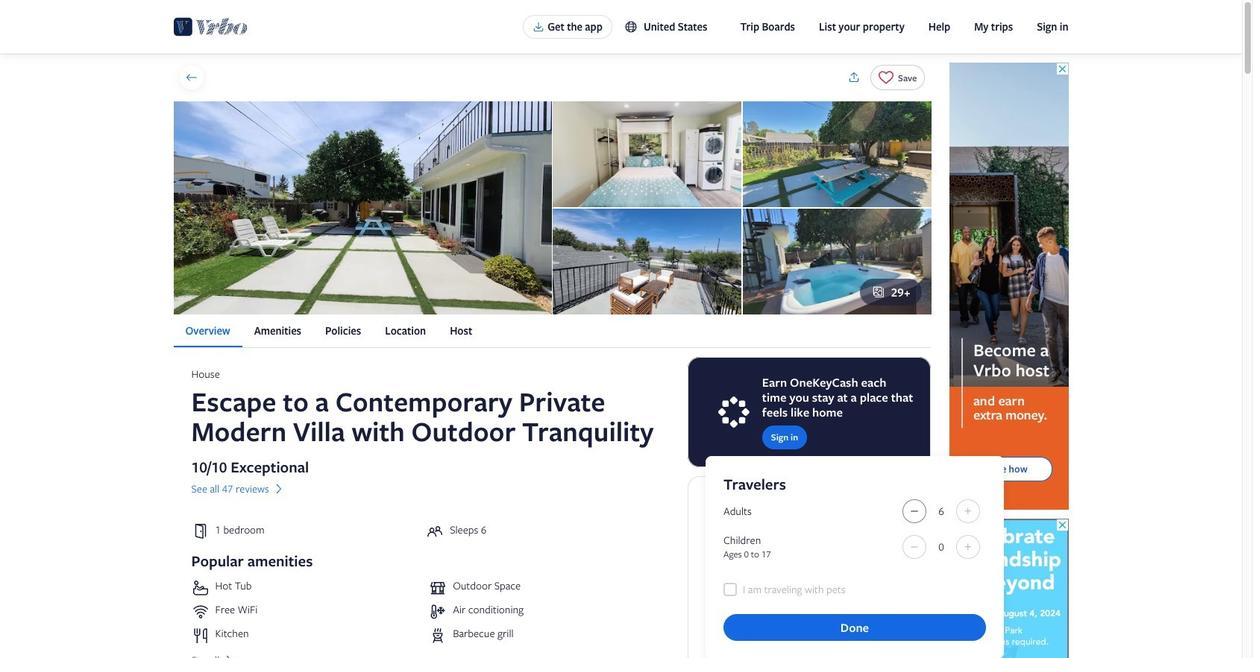 Task type: vqa. For each thing, say whether or not it's contained in the screenshot.
12
no



Task type: locate. For each thing, give the bounding box(es) containing it.
0 horizontal spatial small image
[[625, 20, 644, 34]]

list
[[174, 315, 932, 348]]

show all 29 images image
[[872, 286, 886, 299]]

property grounds image
[[174, 101, 552, 315], [743, 101, 932, 207], [553, 209, 742, 315], [743, 209, 932, 315]]

medium image
[[223, 655, 236, 659]]

children + image
[[960, 542, 977, 554]]

vrbo logo image
[[174, 15, 248, 39]]

small image
[[625, 20, 644, 34], [706, 537, 719, 551]]

room image
[[553, 101, 742, 207]]

share image
[[848, 71, 861, 84]]

adults + image
[[960, 506, 977, 518]]

list item
[[191, 580, 423, 598], [429, 580, 661, 598], [191, 604, 423, 622], [429, 604, 661, 622], [191, 628, 423, 646], [429, 628, 661, 646]]

see all properties image
[[185, 71, 198, 84]]

1 vertical spatial small image
[[706, 537, 719, 551]]



Task type: describe. For each thing, give the bounding box(es) containing it.
0 vertical spatial small image
[[625, 20, 644, 34]]

download the app button image
[[533, 21, 545, 33]]

adults - image
[[906, 506, 924, 518]]

children - image
[[906, 542, 924, 554]]

1 horizontal spatial small image
[[706, 537, 719, 551]]

medium image
[[272, 483, 286, 496]]



